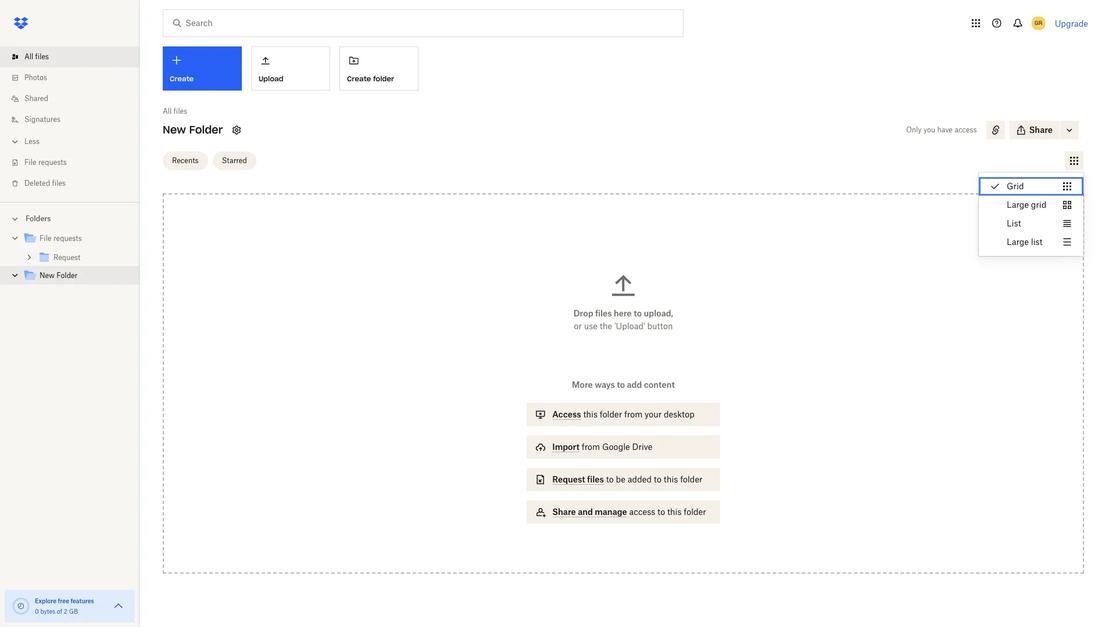 Task type: vqa. For each thing, say whether or not it's contained in the screenshot.
create folder
yes



Task type: locate. For each thing, give the bounding box(es) containing it.
this down request files to be added to this folder
[[668, 508, 682, 518]]

list radio item
[[979, 215, 1084, 233]]

0 vertical spatial new folder
[[163, 123, 223, 137]]

0 vertical spatial all
[[24, 52, 33, 61]]

large inside radio item
[[1007, 200, 1029, 210]]

0 horizontal spatial from
[[582, 442, 600, 452]]

free
[[58, 598, 69, 605]]

this right access
[[583, 410, 598, 420]]

grid
[[1031, 200, 1047, 210]]

file requests link up deleted files
[[9, 152, 140, 173]]

upgrade link
[[1055, 18, 1088, 28]]

folders button
[[0, 210, 140, 227]]

1 vertical spatial access
[[629, 508, 655, 518]]

list
[[1007, 219, 1021, 229]]

the
[[600, 322, 612, 331]]

0 vertical spatial share
[[1030, 125, 1053, 135]]

share
[[1030, 125, 1053, 135], [553, 508, 576, 518]]

this
[[583, 410, 598, 420], [664, 475, 678, 485], [668, 508, 682, 518]]

1 horizontal spatial all
[[163, 107, 172, 116]]

recents button
[[163, 151, 208, 170]]

from
[[624, 410, 643, 420], [582, 442, 600, 452]]

1 vertical spatial folder
[[57, 272, 77, 280]]

new
[[163, 123, 186, 137], [40, 272, 55, 280]]

file down folders on the left top of the page
[[40, 234, 52, 243]]

from right import
[[582, 442, 600, 452]]

large grid
[[1007, 200, 1047, 210]]

access right have
[[955, 126, 977, 134]]

1 horizontal spatial file
[[40, 234, 52, 243]]

0 horizontal spatial all
[[24, 52, 33, 61]]

1 vertical spatial all files
[[163, 107, 187, 116]]

explore free features 0 bytes of 2 gb
[[35, 598, 94, 616]]

all up recents button
[[163, 107, 172, 116]]

share inside "button"
[[1030, 125, 1053, 135]]

to left the be
[[606, 475, 614, 485]]

file requests link
[[9, 152, 140, 173], [23, 231, 130, 247]]

all files up photos
[[24, 52, 49, 61]]

large
[[1007, 200, 1029, 210], [1007, 237, 1029, 247]]

manage
[[595, 508, 627, 518]]

new inside group
[[40, 272, 55, 280]]

1 vertical spatial all files link
[[163, 106, 187, 117]]

0 horizontal spatial access
[[629, 508, 655, 518]]

0 vertical spatial file requests link
[[9, 152, 140, 173]]

to inside the drop files here to upload, or use the 'upload' button
[[634, 309, 642, 319]]

1 vertical spatial from
[[582, 442, 600, 452]]

0 horizontal spatial new folder
[[40, 272, 77, 280]]

1 large from the top
[[1007, 200, 1029, 210]]

access inside more ways to add content element
[[629, 508, 655, 518]]

files left the be
[[587, 475, 604, 485]]

request files to be added to this folder
[[553, 475, 703, 485]]

upload,
[[644, 309, 673, 319]]

file down less
[[24, 158, 36, 167]]

explore
[[35, 598, 57, 605]]

new folder inside group
[[40, 272, 77, 280]]

0 horizontal spatial file
[[24, 158, 36, 167]]

0 vertical spatial requests
[[38, 158, 67, 167]]

1 vertical spatial requests
[[53, 234, 82, 243]]

starred button
[[213, 151, 256, 170]]

files inside the drop files here to upload, or use the 'upload' button
[[595, 309, 612, 319]]

less
[[24, 137, 40, 146]]

large down "grid"
[[1007, 200, 1029, 210]]

requests inside list
[[38, 158, 67, 167]]

files
[[35, 52, 49, 61], [174, 107, 187, 116], [52, 179, 66, 188], [595, 309, 612, 319], [587, 475, 604, 485]]

1 horizontal spatial access
[[955, 126, 977, 134]]

to right here
[[634, 309, 642, 319]]

1 vertical spatial file requests link
[[23, 231, 130, 247]]

0 horizontal spatial share
[[553, 508, 576, 518]]

to down request files to be added to this folder
[[658, 508, 665, 518]]

2
[[64, 609, 67, 616]]

0 horizontal spatial all files link
[[9, 47, 140, 67]]

file
[[24, 158, 36, 167], [40, 234, 52, 243]]

1 horizontal spatial new
[[163, 123, 186, 137]]

0 vertical spatial file
[[24, 158, 36, 167]]

only you have access
[[906, 126, 977, 134]]

2 vertical spatial this
[[668, 508, 682, 518]]

list
[[0, 40, 140, 202]]

1 vertical spatial new
[[40, 272, 55, 280]]

requests
[[38, 158, 67, 167], [53, 234, 82, 243]]

folder inside create folder button
[[373, 74, 394, 83]]

share up grid radio item
[[1030, 125, 1053, 135]]

files up the
[[595, 309, 612, 319]]

all files
[[24, 52, 49, 61], [163, 107, 187, 116]]

0
[[35, 609, 39, 616]]

all inside list item
[[24, 52, 33, 61]]

share inside more ways to add content element
[[553, 508, 576, 518]]

to
[[634, 309, 642, 319], [617, 380, 625, 390], [606, 475, 614, 485], [654, 475, 662, 485], [658, 508, 665, 518]]

signatures link
[[9, 109, 140, 130]]

all files list item
[[0, 47, 140, 67]]

1 horizontal spatial new folder
[[163, 123, 223, 137]]

create
[[347, 74, 371, 83]]

new up recents
[[163, 123, 186, 137]]

0 vertical spatial new
[[163, 123, 186, 137]]

1 vertical spatial new folder
[[40, 272, 77, 280]]

all up photos
[[24, 52, 33, 61]]

files inside list item
[[35, 52, 49, 61]]

file requests
[[24, 158, 67, 167], [40, 234, 82, 243]]

0 vertical spatial access
[[955, 126, 977, 134]]

1 vertical spatial share
[[553, 508, 576, 518]]

deleted files link
[[9, 173, 140, 194]]

import from google drive
[[553, 442, 653, 452]]

all
[[24, 52, 33, 61], [163, 107, 172, 116]]

all files link up shared link
[[9, 47, 140, 67]]

large grid radio item
[[979, 196, 1084, 215]]

1 vertical spatial large
[[1007, 237, 1029, 247]]

0 vertical spatial file requests
[[24, 158, 67, 167]]

folder up recents
[[189, 123, 223, 137]]

file requests down folders button
[[40, 234, 82, 243]]

only
[[906, 126, 922, 134]]

file requests link down folders button
[[23, 231, 130, 247]]

0 horizontal spatial all files
[[24, 52, 49, 61]]

starred
[[222, 156, 247, 165]]

2 large from the top
[[1007, 237, 1029, 247]]

files up photos
[[35, 52, 49, 61]]

group
[[0, 227, 140, 294]]

from left your
[[624, 410, 643, 420]]

0 vertical spatial from
[[624, 410, 643, 420]]

access
[[553, 410, 581, 420]]

0 horizontal spatial new
[[40, 272, 55, 280]]

access right manage
[[629, 508, 655, 518]]

access for have
[[955, 126, 977, 134]]

access
[[955, 126, 977, 134], [629, 508, 655, 518]]

requests up deleted files
[[38, 158, 67, 167]]

large down list
[[1007, 237, 1029, 247]]

1 vertical spatial file requests
[[40, 234, 82, 243]]

1 horizontal spatial folder
[[189, 123, 223, 137]]

file requests link inside list
[[9, 152, 140, 173]]

all files link up recents
[[163, 106, 187, 117]]

all files link
[[9, 47, 140, 67], [163, 106, 187, 117]]

list
[[1031, 237, 1043, 247]]

photos
[[24, 73, 47, 82]]

shared link
[[9, 88, 140, 109]]

1 vertical spatial file
[[40, 234, 52, 243]]

be
[[616, 475, 626, 485]]

add
[[627, 380, 642, 390]]

or
[[574, 322, 582, 331]]

recents
[[172, 156, 199, 165]]

new down folders on the left top of the page
[[40, 272, 55, 280]]

file requests up deleted files
[[24, 158, 67, 167]]

large list
[[1007, 237, 1043, 247]]

0 vertical spatial all files
[[24, 52, 49, 61]]

folder
[[373, 74, 394, 83], [600, 410, 622, 420], [680, 475, 703, 485], [684, 508, 706, 518]]

files inside more ways to add content element
[[587, 475, 604, 485]]

0 horizontal spatial folder
[[57, 272, 77, 280]]

all files up recents
[[163, 107, 187, 116]]

folders
[[26, 215, 51, 223]]

use
[[584, 322, 598, 331]]

drop files here to upload, or use the 'upload' button
[[574, 309, 673, 331]]

dropbox image
[[9, 12, 33, 35]]

1 horizontal spatial from
[[624, 410, 643, 420]]

folder
[[189, 123, 223, 137], [57, 272, 77, 280]]

0 vertical spatial large
[[1007, 200, 1029, 210]]

new folder
[[163, 123, 223, 137], [40, 272, 77, 280]]

bytes
[[40, 609, 55, 616]]

more
[[572, 380, 593, 390]]

requests down folders button
[[53, 234, 82, 243]]

this right added
[[664, 475, 678, 485]]

group containing file requests
[[0, 227, 140, 294]]

signatures
[[24, 115, 61, 124]]

share left and
[[553, 508, 576, 518]]

1 horizontal spatial share
[[1030, 125, 1053, 135]]

have
[[938, 126, 953, 134]]

folder down folders button
[[57, 272, 77, 280]]

your
[[645, 410, 662, 420]]

large inside radio item
[[1007, 237, 1029, 247]]

grid
[[1007, 181, 1024, 191]]



Task type: describe. For each thing, give the bounding box(es) containing it.
grid radio item
[[979, 177, 1084, 196]]

large list radio item
[[979, 233, 1084, 252]]

request
[[553, 475, 585, 485]]

file requests link inside group
[[23, 231, 130, 247]]

1 vertical spatial all
[[163, 107, 172, 116]]

to left add
[[617, 380, 625, 390]]

gb
[[69, 609, 78, 616]]

list containing all files
[[0, 40, 140, 202]]

share button
[[1010, 121, 1060, 140]]

1 vertical spatial this
[[664, 475, 678, 485]]

drive
[[632, 442, 653, 452]]

access this folder from your desktop
[[553, 410, 695, 420]]

file inside list
[[24, 158, 36, 167]]

ways
[[595, 380, 615, 390]]

new folder link
[[23, 269, 130, 284]]

you
[[924, 126, 936, 134]]

google
[[602, 442, 630, 452]]

0 vertical spatial folder
[[189, 123, 223, 137]]

here
[[614, 309, 632, 319]]

files right deleted at the left top
[[52, 179, 66, 188]]

more ways to add content element
[[525, 379, 723, 536]]

shared
[[24, 94, 48, 103]]

upgrade
[[1055, 18, 1088, 28]]

0 vertical spatial all files link
[[9, 47, 140, 67]]

large for large list
[[1007, 237, 1029, 247]]

access for manage
[[629, 508, 655, 518]]

of
[[57, 609, 62, 616]]

photos link
[[9, 67, 140, 88]]

less image
[[9, 136, 21, 148]]

deleted
[[24, 179, 50, 188]]

all files inside "all files" link
[[24, 52, 49, 61]]

features
[[71, 598, 94, 605]]

and
[[578, 508, 593, 518]]

desktop
[[664, 410, 695, 420]]

1 horizontal spatial all files link
[[163, 106, 187, 117]]

1 horizontal spatial all files
[[163, 107, 187, 116]]

create folder
[[347, 74, 394, 83]]

content
[[644, 380, 675, 390]]

button
[[647, 322, 673, 331]]

more ways to add content
[[572, 380, 675, 390]]

added
[[628, 475, 652, 485]]

0 vertical spatial this
[[583, 410, 598, 420]]

requests inside group
[[53, 234, 82, 243]]

drop
[[574, 309, 593, 319]]

quota usage element
[[12, 598, 30, 616]]

import
[[553, 442, 580, 452]]

deleted files
[[24, 179, 66, 188]]

share for share and manage access to this folder
[[553, 508, 576, 518]]

large for large grid
[[1007, 200, 1029, 210]]

file inside group
[[40, 234, 52, 243]]

share and manage access to this folder
[[553, 508, 706, 518]]

to right added
[[654, 475, 662, 485]]

folder inside group
[[57, 272, 77, 280]]

share for share
[[1030, 125, 1053, 135]]

files up recents
[[174, 107, 187, 116]]

'upload'
[[615, 322, 645, 331]]

create folder button
[[340, 47, 419, 91]]



